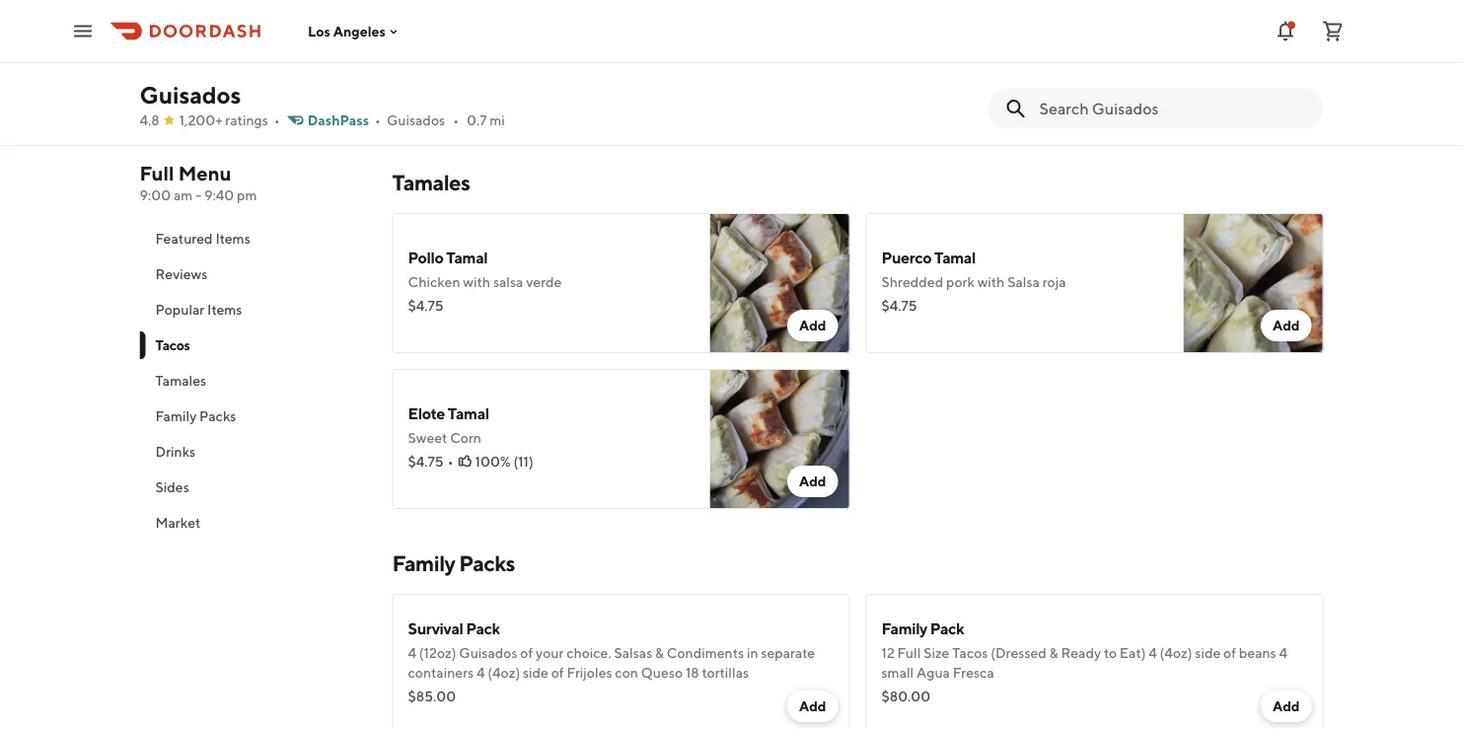 Task type: describe. For each thing, give the bounding box(es) containing it.
featured items
[[155, 230, 250, 247]]

popular items
[[155, 302, 242, 318]]

4 right containers
[[477, 665, 485, 682]]

sides
[[155, 479, 189, 495]]

your
[[536, 645, 564, 662]]

1,200+
[[179, 112, 223, 128]]

with inside puerco tamal shredded pork with salsa roja $4.75
[[978, 274, 1005, 291]]

add for pollo tamal
[[799, 318, 827, 334]]

market
[[155, 515, 201, 531]]

family inside button
[[155, 408, 197, 424]]

elote tamal image
[[710, 370, 850, 510]]

eat)
[[1120, 645, 1146, 662]]

items for popular items
[[207, 302, 242, 318]]

full inside family pack 12 full size tacos (dressed & ready to eat) 4 (4oz) side of beans 4 small agua fresca $80.00 add
[[898, 645, 921, 662]]

guisados for guisados
[[140, 80, 241, 109]]

verde inside a medley of our veggies sautéed over high heat topped with salsa verde
[[408, 59, 444, 76]]

con
[[615, 665, 638, 682]]

puerco tamal image
[[1184, 214, 1324, 354]]

los angeles
[[308, 23, 386, 39]]

salsa inside pollo tamal chicken with salsa verde $4.75
[[493, 274, 523, 291]]

menu
[[178, 162, 232, 185]]

-
[[196, 187, 201, 203]]

family pack 12 full size tacos (dressed & ready to eat) 4 (4oz) side of beans 4 small agua fresca $80.00 add
[[882, 620, 1300, 715]]

100%
[[475, 454, 511, 470]]

add button for pollo tamal
[[788, 310, 838, 342]]

pm
[[237, 187, 257, 203]]

pollo tamal image
[[710, 214, 850, 354]]

pollo
[[408, 249, 444, 267]]

puerco
[[882, 249, 932, 267]]

agua
[[917, 665, 950, 682]]

corn
[[450, 430, 482, 447]]

reviews button
[[140, 257, 369, 292]]

$85.00
[[408, 689, 456, 705]]

salsa inside a medley of our veggies sautéed over high heat topped with salsa verde
[[784, 39, 814, 56]]

over
[[613, 39, 641, 56]]

with inside a medley of our veggies sautéed over high heat topped with salsa verde
[[754, 39, 781, 56]]

featured items button
[[140, 221, 369, 257]]

add button for puerco tamal
[[1261, 310, 1312, 342]]

family packs button
[[140, 399, 369, 434]]

tamales button
[[140, 363, 369, 399]]

add for puerco tamal
[[1273, 318, 1300, 334]]

notification bell image
[[1274, 19, 1298, 43]]

containers
[[408, 665, 474, 682]]

reviews
[[155, 266, 208, 282]]

add inside family pack 12 full size tacos (dressed & ready to eat) 4 (4oz) side of beans 4 small agua fresca $80.00 add
[[1273, 699, 1300, 715]]

1 horizontal spatial packs
[[459, 551, 515, 577]]

sautéed
[[560, 39, 610, 56]]

• for $4.75 •
[[448, 454, 454, 470]]

4 right eat)
[[1149, 645, 1158, 662]]

$4.75 •
[[408, 454, 454, 470]]

popular
[[155, 302, 205, 318]]

los
[[308, 23, 331, 39]]

am
[[174, 187, 193, 203]]

chicken
[[408, 274, 460, 291]]

0 horizontal spatial tacos
[[155, 337, 190, 353]]

open menu image
[[71, 19, 95, 43]]

survival pack 4 (12oz) guisados of your choice. salsas & condiments in separate containers 4 (4oz) side of frijoles con queso 18 tortillas $85.00 add
[[408, 620, 827, 715]]

18
[[686, 665, 699, 682]]

0.7
[[467, 112, 487, 128]]

0 vertical spatial tamales
[[392, 170, 470, 196]]

drinks
[[155, 444, 196, 460]]

(12oz)
[[419, 645, 456, 662]]

salsa
[[1008, 274, 1040, 291]]

of left the 'your'
[[520, 645, 533, 662]]

& inside survival pack 4 (12oz) guisados of your choice. salsas & condiments in separate containers 4 (4oz) side of frijoles con queso 18 tortillas $85.00 add
[[655, 645, 664, 662]]

size
[[924, 645, 950, 662]]

our
[[486, 39, 507, 56]]

featured
[[155, 230, 213, 247]]

add for elote tamal
[[799, 474, 827, 490]]

shredded
[[882, 274, 944, 291]]

with inside pollo tamal chicken with salsa verde $4.75
[[463, 274, 491, 291]]

tortillas
[[702, 665, 749, 682]]

angeles
[[333, 23, 386, 39]]

of inside a medley of our veggies sautéed over high heat topped with salsa verde
[[470, 39, 483, 56]]

high
[[643, 39, 671, 56]]

queso
[[641, 665, 683, 682]]

tacos inside family pack 12 full size tacos (dressed & ready to eat) 4 (4oz) side of beans 4 small agua fresca $80.00 add
[[953, 645, 988, 662]]

veggies
[[509, 39, 557, 56]]

elote tamal sweet corn
[[408, 405, 489, 447]]

salsas
[[614, 645, 653, 662]]

• for dashpass •
[[375, 112, 381, 128]]

guisados for guisados • 0.7 mi
[[387, 112, 445, 128]]

(dressed
[[991, 645, 1047, 662]]

beans
[[1239, 645, 1277, 662]]



Task type: vqa. For each thing, say whether or not it's contained in the screenshot.
Tofu
no



Task type: locate. For each thing, give the bounding box(es) containing it.
2 vertical spatial guisados
[[459, 645, 518, 662]]

1 vertical spatial verde
[[526, 274, 562, 291]]

&
[[655, 645, 664, 662], [1050, 645, 1059, 662]]

0 horizontal spatial (4oz)
[[488, 665, 520, 682]]

items inside popular items button
[[207, 302, 242, 318]]

1 horizontal spatial family packs
[[392, 551, 515, 577]]

pollo tamal chicken with salsa verde $4.75
[[408, 249, 562, 314]]

1 & from the left
[[655, 645, 664, 662]]

0 horizontal spatial verde
[[408, 59, 444, 76]]

family inside family pack 12 full size tacos (dressed & ready to eat) 4 (4oz) side of beans 4 small agua fresca $80.00 add
[[882, 620, 928, 639]]

salsa right chicken
[[493, 274, 523, 291]]

full inside full menu 9:00 am - 9:40 pm
[[140, 162, 174, 185]]

1 pack from the left
[[466, 620, 500, 639]]

tamal for puerco tamal
[[935, 249, 976, 267]]

0 horizontal spatial tamales
[[155, 373, 206, 389]]

guisados right the "(12oz)"
[[459, 645, 518, 662]]

add inside survival pack 4 (12oz) guisados of your choice. salsas & condiments in separate containers 4 (4oz) side of frijoles con queso 18 tortillas $85.00 add
[[799, 699, 827, 715]]

4.8
[[140, 112, 160, 128]]

tamales
[[392, 170, 470, 196], [155, 373, 206, 389]]

salsa right topped
[[784, 39, 814, 56]]

$4.75 inside pollo tamal chicken with salsa verde $4.75
[[408, 298, 444, 314]]

a
[[408, 39, 418, 56]]

survival
[[408, 620, 463, 639]]

mi
[[490, 112, 505, 128]]

add button for elote tamal
[[788, 466, 838, 498]]

family up survival
[[392, 551, 455, 577]]

1 horizontal spatial family
[[392, 551, 455, 577]]

1 vertical spatial side
[[523, 665, 549, 682]]

elote
[[408, 405, 445, 423]]

verde inside pollo tamal chicken with salsa verde $4.75
[[526, 274, 562, 291]]

tamal inside puerco tamal shredded pork with salsa roja $4.75
[[935, 249, 976, 267]]

with
[[754, 39, 781, 56], [463, 274, 491, 291], [978, 274, 1005, 291]]

pack inside family pack 12 full size tacos (dressed & ready to eat) 4 (4oz) side of beans 4 small agua fresca $80.00 add
[[931, 620, 964, 639]]

side
[[1196, 645, 1221, 662], [523, 665, 549, 682]]

tamal inside elote tamal sweet corn
[[448, 405, 489, 423]]

pack right survival
[[466, 620, 500, 639]]

of left our
[[470, 39, 483, 56]]

condiments
[[667, 645, 744, 662]]

2 horizontal spatial with
[[978, 274, 1005, 291]]

0 vertical spatial full
[[140, 162, 174, 185]]

full
[[140, 162, 174, 185], [898, 645, 921, 662]]

side down the 'your'
[[523, 665, 549, 682]]

packs
[[199, 408, 236, 424], [459, 551, 515, 577]]

2 pack from the left
[[931, 620, 964, 639]]

packs up survival
[[459, 551, 515, 577]]

0 vertical spatial side
[[1196, 645, 1221, 662]]

family packs up survival
[[392, 551, 515, 577]]

1 horizontal spatial side
[[1196, 645, 1221, 662]]

1 horizontal spatial tacos
[[953, 645, 988, 662]]

family
[[155, 408, 197, 424], [392, 551, 455, 577], [882, 620, 928, 639]]

0 horizontal spatial guisados
[[140, 80, 241, 109]]

with right pork
[[978, 274, 1005, 291]]

items inside featured items button
[[216, 230, 250, 247]]

items for featured items
[[216, 230, 250, 247]]

0 horizontal spatial packs
[[199, 408, 236, 424]]

1 vertical spatial salsa
[[493, 274, 523, 291]]

packs down 'tamales' button at the left
[[199, 408, 236, 424]]

0 horizontal spatial pack
[[466, 620, 500, 639]]

1 horizontal spatial &
[[1050, 645, 1059, 662]]

1 horizontal spatial full
[[898, 645, 921, 662]]

side inside family pack 12 full size tacos (dressed & ready to eat) 4 (4oz) side of beans 4 small agua fresca $80.00 add
[[1196, 645, 1221, 662]]

9:40
[[204, 187, 234, 203]]

popular items button
[[140, 292, 369, 328]]

$4.75 inside puerco tamal shredded pork with salsa roja $4.75
[[882, 298, 918, 314]]

0 vertical spatial (4oz)
[[1160, 645, 1193, 662]]

(4oz)
[[1160, 645, 1193, 662], [488, 665, 520, 682]]

tamales inside 'tamales' button
[[155, 373, 206, 389]]

1 horizontal spatial tamales
[[392, 170, 470, 196]]

(4oz) inside family pack 12 full size tacos (dressed & ready to eat) 4 (4oz) side of beans 4 small agua fresca $80.00 add
[[1160, 645, 1193, 662]]

0 vertical spatial salsa
[[784, 39, 814, 56]]

of down the 'your'
[[551, 665, 564, 682]]

with right chicken
[[463, 274, 491, 291]]

tamales down popular
[[155, 373, 206, 389]]

market button
[[140, 505, 369, 541]]

(4oz) right containers
[[488, 665, 520, 682]]

1 vertical spatial tamales
[[155, 373, 206, 389]]

los angeles button
[[308, 23, 402, 39]]

0 vertical spatial family
[[155, 408, 197, 424]]

add
[[799, 318, 827, 334], [1273, 318, 1300, 334], [799, 474, 827, 490], [799, 699, 827, 715], [1273, 699, 1300, 715]]

1 horizontal spatial with
[[754, 39, 781, 56]]

a medley of our veggies sautéed over high heat topped with salsa verde
[[408, 39, 814, 76]]

pack inside survival pack 4 (12oz) guisados of your choice. salsas & condiments in separate containers 4 (4oz) side of frijoles con queso 18 tortillas $85.00 add
[[466, 620, 500, 639]]

full menu 9:00 am - 9:40 pm
[[140, 162, 257, 203]]

items up reviews button
[[216, 230, 250, 247]]

1 horizontal spatial guisados
[[387, 112, 445, 128]]

guisados inside survival pack 4 (12oz) guisados of your choice. salsas & condiments in separate containers 4 (4oz) side of frijoles con queso 18 tortillas $85.00 add
[[459, 645, 518, 662]]

0 horizontal spatial family packs
[[155, 408, 236, 424]]

full up 9:00
[[140, 162, 174, 185]]

family packs inside button
[[155, 408, 236, 424]]

family up 12
[[882, 620, 928, 639]]

0 vertical spatial tacos
[[155, 337, 190, 353]]

$4.75 down the shredded
[[882, 298, 918, 314]]

dashpass
[[308, 112, 369, 128]]

• for guisados • 0.7 mi
[[453, 112, 459, 128]]

tacos down popular
[[155, 337, 190, 353]]

pack for family pack
[[931, 620, 964, 639]]

1 vertical spatial items
[[207, 302, 242, 318]]

• right dashpass at the left top
[[375, 112, 381, 128]]

1 vertical spatial (4oz)
[[488, 665, 520, 682]]

tamal for pollo tamal
[[446, 249, 488, 267]]

$4.75 down 'sweet'
[[408, 454, 444, 470]]

1 vertical spatial guisados
[[387, 112, 445, 128]]

puerco tamal shredded pork with salsa roja $4.75
[[882, 249, 1066, 314]]

• down the corn
[[448, 454, 454, 470]]

• left 0.7
[[453, 112, 459, 128]]

1 vertical spatial full
[[898, 645, 921, 662]]

ready
[[1061, 645, 1102, 662]]

1 vertical spatial family packs
[[392, 551, 515, 577]]

side inside survival pack 4 (12oz) guisados of your choice. salsas & condiments in separate containers 4 (4oz) side of frijoles con queso 18 tortillas $85.00 add
[[523, 665, 549, 682]]

topped
[[705, 39, 751, 56]]

0 vertical spatial guisados
[[140, 80, 241, 109]]

1,200+ ratings •
[[179, 112, 280, 128]]

0 vertical spatial packs
[[199, 408, 236, 424]]

family up drinks
[[155, 408, 197, 424]]

0 horizontal spatial side
[[523, 665, 549, 682]]

items
[[216, 230, 250, 247], [207, 302, 242, 318]]

of left beans on the right bottom
[[1224, 645, 1237, 662]]

frijoles
[[567, 665, 612, 682]]

sweet
[[408, 430, 447, 447]]

family packs
[[155, 408, 236, 424], [392, 551, 515, 577]]

4
[[408, 645, 417, 662], [1149, 645, 1158, 662], [1280, 645, 1288, 662], [477, 665, 485, 682]]

(11)
[[514, 454, 534, 470]]

side left beans on the right bottom
[[1196, 645, 1221, 662]]

fresca
[[953, 665, 995, 682]]

pack
[[466, 620, 500, 639], [931, 620, 964, 639]]

1 horizontal spatial (4oz)
[[1160, 645, 1193, 662]]

9:00
[[140, 187, 171, 203]]

$4.75 down chicken
[[408, 298, 444, 314]]

ratings
[[225, 112, 268, 128]]

add button
[[788, 310, 838, 342], [1261, 310, 1312, 342], [788, 466, 838, 498], [788, 691, 838, 723], [1261, 691, 1312, 723]]

(4oz) inside survival pack 4 (12oz) guisados of your choice. salsas & condiments in separate containers 4 (4oz) side of frijoles con queso 18 tortillas $85.00 add
[[488, 665, 520, 682]]

salsa
[[784, 39, 814, 56], [493, 274, 523, 291]]

of
[[470, 39, 483, 56], [520, 645, 533, 662], [1224, 645, 1237, 662], [551, 665, 564, 682]]

2 vertical spatial family
[[882, 620, 928, 639]]

pork
[[947, 274, 975, 291]]

Item Search search field
[[1040, 98, 1308, 119]]

1 horizontal spatial pack
[[931, 620, 964, 639]]

(4oz) right eat)
[[1160, 645, 1193, 662]]

heat
[[674, 39, 702, 56]]

• right ratings
[[274, 112, 280, 128]]

1 horizontal spatial salsa
[[784, 39, 814, 56]]

4 right beans on the right bottom
[[1280, 645, 1288, 662]]

0 horizontal spatial full
[[140, 162, 174, 185]]

1 vertical spatial tacos
[[953, 645, 988, 662]]

dashpass •
[[308, 112, 381, 128]]

pack up size
[[931, 620, 964, 639]]

tamal for elote tamal
[[448, 405, 489, 423]]

roja
[[1043, 274, 1066, 291]]

tacos up the fresca
[[953, 645, 988, 662]]

to
[[1104, 645, 1117, 662]]

medley
[[421, 39, 467, 56]]

1 horizontal spatial verde
[[526, 274, 562, 291]]

packs inside button
[[199, 408, 236, 424]]

in
[[747, 645, 759, 662]]

0 vertical spatial items
[[216, 230, 250, 247]]

tamal up chicken
[[446, 249, 488, 267]]

tamal inside pollo tamal chicken with salsa verde $4.75
[[446, 249, 488, 267]]

full right 12
[[898, 645, 921, 662]]

0 horizontal spatial family
[[155, 408, 197, 424]]

12
[[882, 645, 895, 662]]

1 vertical spatial packs
[[459, 551, 515, 577]]

verde
[[408, 59, 444, 76], [526, 274, 562, 291]]

drinks button
[[140, 434, 369, 470]]

sides button
[[140, 470, 369, 505]]

& inside family pack 12 full size tacos (dressed & ready to eat) 4 (4oz) side of beans 4 small agua fresca $80.00 add
[[1050, 645, 1059, 662]]

0 horizontal spatial &
[[655, 645, 664, 662]]

2 & from the left
[[1050, 645, 1059, 662]]

0 vertical spatial verde
[[408, 59, 444, 76]]

100% (11)
[[475, 454, 534, 470]]

guisados left 0.7
[[387, 112, 445, 128]]

2 horizontal spatial guisados
[[459, 645, 518, 662]]

0 horizontal spatial with
[[463, 274, 491, 291]]

tamal
[[446, 249, 488, 267], [935, 249, 976, 267], [448, 405, 489, 423]]

choice.
[[567, 645, 612, 662]]

of inside family pack 12 full size tacos (dressed & ready to eat) 4 (4oz) side of beans 4 small agua fresca $80.00 add
[[1224, 645, 1237, 662]]

tamales down guisados • 0.7 mi
[[392, 170, 470, 196]]

guisados up 1,200+ on the left of the page
[[140, 80, 241, 109]]

4 left the "(12oz)"
[[408, 645, 417, 662]]

1 vertical spatial family
[[392, 551, 455, 577]]

0 vertical spatial family packs
[[155, 408, 236, 424]]

family packs up drinks
[[155, 408, 236, 424]]

with right topped
[[754, 39, 781, 56]]

& left "ready"
[[1050, 645, 1059, 662]]

pack for survival pack
[[466, 620, 500, 639]]

0 horizontal spatial salsa
[[493, 274, 523, 291]]

$4.75
[[408, 298, 444, 314], [882, 298, 918, 314], [408, 454, 444, 470]]

tamal up pork
[[935, 249, 976, 267]]

separate
[[761, 645, 815, 662]]

$80.00
[[882, 689, 931, 705]]

tamal up the corn
[[448, 405, 489, 423]]

& up the queso at the bottom of the page
[[655, 645, 664, 662]]

items right popular
[[207, 302, 242, 318]]

guisados • 0.7 mi
[[387, 112, 505, 128]]

0 items, open order cart image
[[1322, 19, 1345, 43]]

2 horizontal spatial family
[[882, 620, 928, 639]]

small
[[882, 665, 914, 682]]



